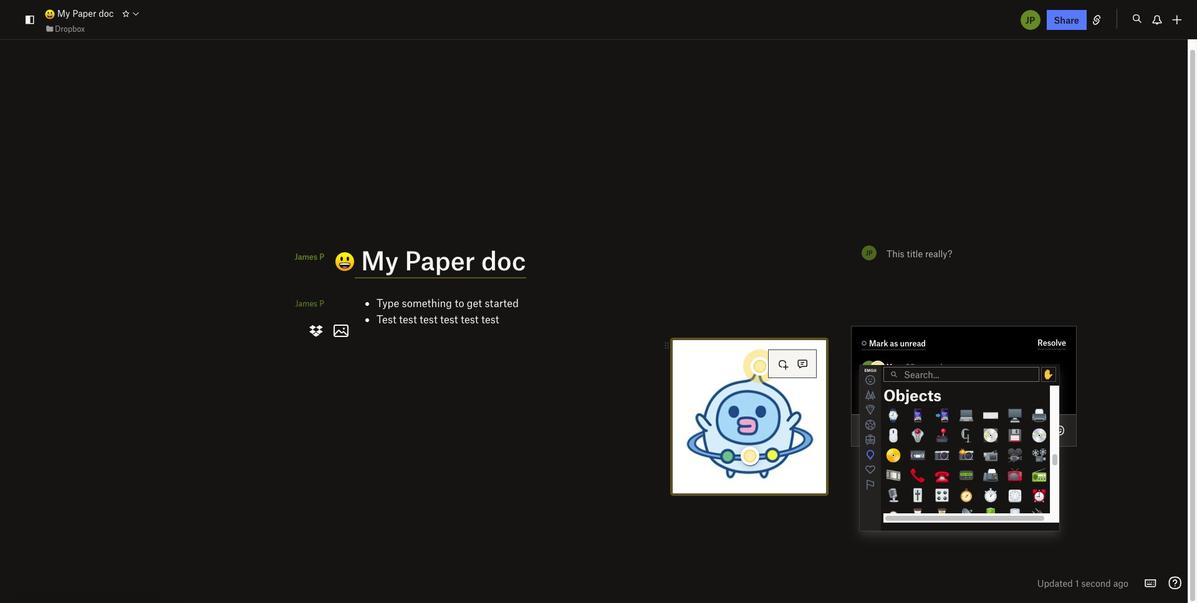 Task type: locate. For each thing, give the bounding box(es) containing it.
film projector image
[[1032, 448, 1047, 463]]

5 test from the left
[[481, 313, 499, 326]]

test down something
[[420, 313, 438, 326]]

test right 'test'
[[399, 313, 417, 326]]

this title really?
[[887, 248, 953, 259]]

heading
[[308, 244, 826, 279]]

fax machine image
[[983, 468, 998, 483]]

Search... text field
[[904, 368, 1039, 381]]

my up type
[[361, 244, 399, 276]]

1 for jp 1
[[877, 364, 880, 373]]

test down get
[[461, 313, 479, 326]]

1 vertical spatial overlay image
[[863, 432, 878, 447]]

my paper doc link
[[45, 6, 114, 20]]

grid grid
[[884, 386, 1060, 525]]

laptop computer image
[[959, 408, 974, 423]]

mantelpiece clock image
[[886, 508, 901, 523]]

0 vertical spatial 2
[[748, 452, 752, 461]]

the
[[887, 460, 905, 471]]

0 horizontal spatial my paper doc
[[55, 8, 114, 19]]

alarm clock image
[[1032, 488, 1047, 503]]

grinning face with big eyes image
[[45, 9, 55, 19]]

hourglass done image
[[911, 508, 925, 523]]

0 horizontal spatial overlay image
[[664, 342, 672, 350]]

30 seconds ago link
[[906, 362, 961, 372]]

30 seconds ago
[[906, 362, 961, 372]]

0 vertical spatial my paper doc
[[55, 8, 114, 19]]

my paper doc up something
[[355, 244, 526, 276]]

1 vertical spatial my
[[361, 244, 399, 276]]

test down to
[[440, 313, 458, 326]]

watch image
[[886, 408, 901, 423]]

telephone image
[[935, 468, 950, 483]]

doc
[[99, 8, 114, 19], [481, 244, 526, 276]]

3 overlay image from the top
[[863, 477, 878, 492]]

my
[[57, 8, 70, 19], [361, 244, 399, 276]]

1 for updated 1 second ago
[[1076, 578, 1079, 589]]

updated
[[1038, 578, 1073, 589]]

1 overlay image from the top
[[863, 388, 878, 403]]

symbols image
[[863, 462, 878, 477]]

0 vertical spatial overlay image
[[664, 342, 672, 350]]

1 vertical spatial ago
[[1114, 578, 1129, 589]]

2 test from the left
[[420, 313, 438, 326]]

this
[[887, 248, 905, 259]]

look
[[910, 376, 928, 388]]

pager image
[[959, 468, 974, 483]]

as
[[890, 339, 898, 349]]

0 horizontal spatial paper
[[72, 8, 96, 19]]

jp up smileys & people icon
[[866, 364, 873, 372]]

overlay image for emoji food image
[[863, 403, 878, 418]]

emoji food image
[[863, 403, 878, 418]]

my paper doc
[[55, 8, 114, 19], [355, 244, 526, 276]]

1 horizontal spatial paper
[[405, 244, 475, 276]]

doc up started
[[481, 244, 526, 276]]

emoji nature image
[[863, 388, 878, 403]]

jp down emoji food image
[[866, 426, 873, 434]]

ago right second
[[1114, 578, 1129, 589]]

stopwatch image
[[983, 488, 998, 503]]

started
[[485, 297, 519, 309]]

jp
[[1026, 14, 1035, 25], [866, 249, 873, 257], [866, 364, 873, 372], [866, 426, 873, 434], [866, 461, 873, 469]]

drag handle image
[[664, 342, 670, 350]]

overlay image
[[863, 388, 878, 403], [863, 432, 878, 447], [863, 477, 878, 492]]

control knobs image
[[935, 488, 950, 503]]

1 vertical spatial paper
[[405, 244, 475, 276]]

delete button
[[908, 391, 931, 401]]

mark as unread button
[[862, 337, 926, 350]]

updated 1 second ago
[[1038, 578, 1129, 589]]

1 horizontal spatial ago
[[1114, 578, 1129, 589]]

1 vertical spatial my paper doc
[[355, 244, 526, 276]]

ago up wawatachi's
[[949, 362, 961, 372]]

my inside heading
[[361, 244, 399, 276]]

trackball image
[[911, 428, 925, 443]]

😃
[[308, 247, 333, 278]]

type something to get started test test test test test test
[[377, 297, 519, 326]]

1 horizontal spatial 1
[[877, 364, 880, 373]]

my right grinning face with big eyes image at the top left of the page
[[57, 8, 70, 19]]

television image
[[1008, 468, 1023, 483]]

paper up something
[[405, 244, 475, 276]]

annotation 2 element
[[741, 447, 760, 466]]

test down started
[[481, 313, 499, 326]]

1 horizontal spatial overlay image
[[863, 403, 878, 418]]

0 vertical spatial my
[[57, 8, 70, 19]]

paper
[[72, 8, 96, 19], [405, 244, 475, 276]]

jp left 'this'
[[866, 249, 873, 257]]

computer mouse image
[[886, 428, 901, 443]]

overlay image left "computer mouse" "image"
[[863, 432, 878, 447]]

get
[[467, 297, 482, 309]]

overlay image for emoji nature image
[[863, 388, 878, 403]]

2 vertical spatial overlay image
[[863, 477, 878, 492]]

delete
[[908, 391, 931, 401]]

jp button
[[1019, 8, 1042, 31]]

heading containing my paper doc
[[308, 244, 826, 279]]

0 horizontal spatial my
[[57, 8, 70, 19]]

paper inside heading
[[405, 244, 475, 276]]

electric plug image
[[1032, 508, 1047, 523]]

joystick image
[[935, 428, 950, 443]]

1 horizontal spatial 2
[[876, 461, 880, 470]]

4 test from the left
[[461, 313, 479, 326]]

overlay image
[[664, 342, 672, 350], [863, 403, 878, 418]]

0 horizontal spatial 1
[[759, 362, 762, 371]]

overlay image left edit
[[863, 388, 878, 403]]

raised hand image
[[1044, 370, 1054, 379]]

1 horizontal spatial doc
[[481, 244, 526, 276]]

mobile phone image
[[911, 408, 925, 423]]

30
[[906, 362, 915, 372]]

paper up dropbox
[[72, 8, 96, 19]]

doc right grinning face with big eyes image at the top left of the page
[[99, 8, 114, 19]]

resolve
[[1038, 338, 1066, 348]]

edit button
[[887, 391, 901, 401]]

keyboard image
[[983, 408, 998, 423]]

1 vertical spatial overlay image
[[863, 403, 878, 418]]

studio microphone image
[[886, 488, 901, 503]]

1 vertical spatial doc
[[481, 244, 526, 276]]

ago
[[949, 362, 961, 372], [1114, 578, 1129, 589]]

1 horizontal spatial my paper doc
[[355, 244, 526, 276]]

1
[[759, 362, 762, 371], [877, 364, 880, 373], [1076, 578, 1079, 589]]

0 horizontal spatial doc
[[99, 8, 114, 19]]

test
[[399, 313, 417, 326], [420, 313, 438, 326], [440, 313, 458, 326], [461, 313, 479, 326], [481, 313, 499, 326]]

my paper doc up dropbox
[[55, 8, 114, 19]]

1 horizontal spatial my
[[361, 244, 399, 276]]

user-uploaded image: wawatchi2.jpg image
[[673, 341, 826, 494]]

jp left share at the right top of the page
[[1026, 14, 1035, 25]]

2 horizontal spatial 1
[[1076, 578, 1079, 589]]

activity image
[[863, 418, 878, 432]]

overlay image down jp 2
[[863, 477, 878, 492]]

0 vertical spatial paper
[[72, 8, 96, 19]]

wow
[[887, 376, 908, 388]]

floppy disk image
[[1008, 428, 1023, 443]]

0 vertical spatial ago
[[949, 362, 961, 372]]

overlay image for emoji transportation image
[[863, 432, 878, 447]]

jp up emoji flags image
[[866, 461, 873, 469]]

to
[[455, 297, 464, 309]]

2 overlay image from the top
[[863, 432, 878, 447]]

2
[[748, 452, 752, 461], [876, 461, 880, 470]]

Comment Entry text field
[[887, 424, 1069, 437]]

0 vertical spatial overlay image
[[863, 388, 878, 403]]

1 vertical spatial 2
[[876, 461, 880, 470]]



Task type: describe. For each thing, give the bounding box(es) containing it.
dropbox
[[55, 24, 85, 34]]

hourglass not done image
[[935, 508, 950, 523]]

0 horizontal spatial 2
[[748, 452, 752, 461]]

wow look at wawatachi's hat edit • delete
[[887, 376, 1007, 401]]

objects dialog
[[881, 365, 1060, 531]]

overlay image for emoji flags image
[[863, 477, 878, 492]]

optical disk image
[[1032, 428, 1047, 443]]

objects image
[[863, 447, 878, 462]]

printer image
[[1032, 408, 1047, 423]]

compass image
[[959, 488, 974, 503]]

film frames image
[[886, 468, 901, 483]]

jp inside jp 2
[[866, 461, 873, 469]]

really?
[[925, 248, 953, 259]]

second
[[1082, 578, 1111, 589]]

annotation 1 element
[[751, 357, 770, 376]]

seconds
[[917, 362, 946, 372]]

•
[[903, 391, 906, 401]]

unread
[[900, 339, 926, 349]]

camera with flash image
[[959, 448, 974, 463]]

1 test from the left
[[399, 313, 417, 326]]

videocassette image
[[911, 448, 925, 463]]

telephone receiver image
[[911, 468, 925, 483]]

test
[[377, 313, 396, 326]]

dvd image
[[886, 448, 901, 463]]

smileys & people image
[[863, 373, 878, 388]]

belt
[[908, 460, 930, 471]]

low battery image
[[1008, 508, 1023, 523]]

computer disk image
[[983, 428, 998, 443]]

movie camera image
[[1008, 448, 1023, 463]]

0 horizontal spatial ago
[[949, 362, 961, 372]]

dropbox link
[[45, 22, 85, 35]]

my paper doc inside heading
[[355, 244, 526, 276]]

resolve button
[[1038, 337, 1066, 350]]

edit
[[887, 391, 901, 401]]

emoji
[[865, 368, 877, 373]]

desktop computer image
[[1008, 408, 1023, 423]]

mark
[[869, 339, 888, 349]]

paper inside "my paper doc" link
[[72, 8, 96, 19]]

timer clock image
[[1008, 488, 1023, 503]]

at
[[930, 376, 938, 388]]

title
[[907, 248, 923, 259]]

jp inside button
[[1026, 14, 1035, 25]]

1 inside "element"
[[759, 362, 762, 371]]

wawatachi's
[[940, 376, 991, 388]]

add dropbox files image
[[306, 321, 326, 341]]

jp 1
[[866, 364, 880, 373]]

jp inside jp 1
[[866, 364, 873, 372]]

you
[[887, 361, 902, 372]]

satellite antenna image
[[959, 508, 974, 523]]

mark as unread
[[869, 339, 926, 349]]

video camera image
[[983, 448, 998, 463]]

the belt
[[887, 460, 930, 471]]

level slider image
[[911, 488, 925, 503]]

jp 2
[[866, 461, 880, 470]]

overlay image for the drag handle image
[[664, 342, 672, 350]]

share button
[[1047, 10, 1087, 30]]

doc inside heading
[[481, 244, 526, 276]]

clamp image
[[959, 428, 974, 443]]

emoji flags image
[[863, 477, 878, 492]]

battery image
[[983, 508, 998, 523]]

0 vertical spatial doc
[[99, 8, 114, 19]]

something
[[402, 297, 452, 309]]

3 test from the left
[[440, 313, 458, 326]]

radio image
[[1032, 468, 1047, 483]]

mobile phone with arrow image
[[935, 408, 950, 423]]

type
[[377, 297, 399, 309]]

emoji transportation image
[[863, 432, 878, 447]]

hat
[[993, 376, 1007, 388]]

camera image
[[935, 448, 950, 463]]

objects
[[884, 386, 942, 404]]

share
[[1054, 14, 1080, 25]]



Task type: vqa. For each thing, say whether or not it's contained in the screenshot.
Create automated folder dialog
no



